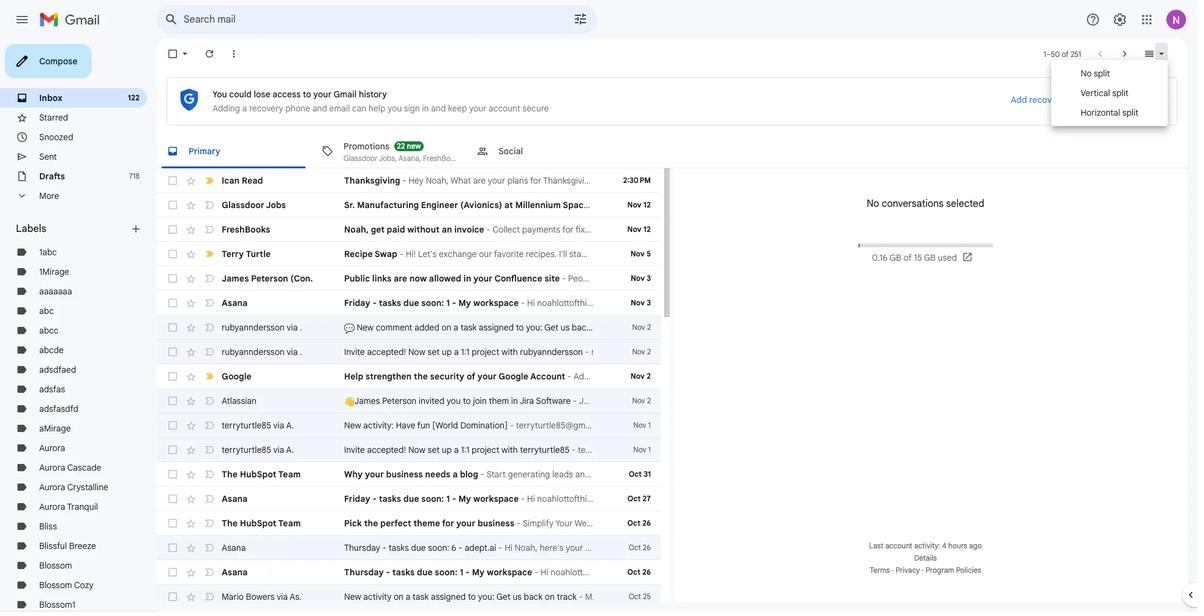 Task type: describe. For each thing, give the bounding box(es) containing it.
noah, get paid without an invoice -
[[344, 224, 493, 235]]

1 horizontal spatial and
[[431, 103, 446, 114]]

second: find the layout that's right for you,
[[848, 542, 1020, 554]]

2 · from the left
[[922, 566, 924, 575]]

aurora for aurora tranquil
[[39, 501, 65, 512]]

nov 1 for new activity: have fun [world domination] -
[[633, 421, 651, 430]]

8
[[730, 200, 734, 211]]

drafts link
[[39, 171, 65, 182]]

terms link
[[870, 566, 890, 575]]

row containing ican read
[[157, 168, 661, 193]]

organized
[[1073, 542, 1111, 554]]

sr. manufacturing engineer (avionics) at millennium space systems, a boeing company and 8 more jobs in los angeles, ca for you. apply now.
[[344, 200, 940, 211]]

sign
[[404, 103, 420, 114]]

used
[[938, 252, 957, 263]]

here's
[[540, 542, 564, 554]]

to left join
[[463, 396, 471, 407]]

aurora cascade link
[[39, 462, 101, 473]]

now
[[409, 273, 427, 284]]

oct 27
[[627, 494, 651, 503]]

of right update on the right bottom
[[635, 542, 643, 554]]

the hubspot team for why
[[222, 469, 301, 480]]

your right why
[[365, 469, 384, 480]]

oct for friday - tasks due soon: 1 - my workspace
[[627, 494, 641, 503]]

2 google from the left
[[499, 371, 528, 382]]

gmail image
[[39, 7, 106, 32]]

gmail
[[333, 89, 357, 100]]

workspace for nov
[[473, 298, 519, 309]]

for inside sr. manufacturing engineer (avionics) at millennium space systems, a boeing company and 8 more jobs in los angeles, ca for you. apply now. link
[[859, 200, 871, 211]]

details
[[914, 554, 937, 563]]

2 vertical spatial with
[[1113, 542, 1130, 554]]

2 gb from the left
[[924, 252, 936, 263]]

1:1 for rubyanndersson
[[461, 347, 469, 358]]

info
[[1067, 94, 1083, 105]]

abcde
[[39, 345, 64, 356]]

nov 12 for freshbooks
[[627, 225, 651, 234]]

blossom cozy link
[[39, 580, 94, 591]]

due for 6th row from the top
[[403, 298, 419, 309]]

oct 26 for thursday - tasks due soon: 6 - adept.ai
[[629, 543, 651, 552]]

the for second:
[[903, 542, 916, 554]]

nov for new activity: have fun [world domination] -
[[633, 421, 646, 430]]

join
[[473, 396, 487, 407]]

rubyanndersson up the atlassian
[[222, 347, 285, 358]]

pick
[[344, 518, 362, 529]]

layout
[[918, 542, 942, 554]]

bliss link
[[39, 521, 57, 532]]

inbox tip region
[[167, 77, 1177, 126]]

in left the los
[[780, 200, 787, 211]]

history
[[359, 89, 387, 100]]

tranquil
[[67, 501, 98, 512]]

nov for noah, get paid without an invoice -
[[627, 225, 642, 234]]

crystalline
[[67, 482, 108, 493]]

toggle split pane mode image
[[1143, 48, 1155, 60]]

starred
[[39, 112, 68, 123]]

labels heading
[[16, 223, 130, 235]]

without
[[407, 224, 440, 235]]

asana for oct 27
[[222, 494, 248, 505]]

blossom for blossom 'link'
[[39, 560, 72, 571]]

third: get organized with sections… hi noa
[[1030, 542, 1197, 554]]

7 row from the top
[[157, 315, 661, 340]]

friday - tasks due soon: 1 - my workspace - for nov 3
[[344, 298, 527, 309]]

daily
[[585, 542, 603, 554]]

12 for glassdoor jobs
[[643, 200, 651, 209]]

friday - tasks due soon: 1 - my workspace - for oct 27
[[344, 494, 527, 505]]

nov for recipe swap -
[[630, 249, 645, 258]]

1 horizontal spatial task
[[461, 322, 477, 333]]

a right activity
[[406, 591, 410, 602]]

nov 1 for invite accepted! now set up a 1:1 project with terryturtle85 -
[[633, 445, 651, 454]]

a. for invite
[[286, 445, 294, 456]]

you inside you could lose access to your gmail history adding a recovery phone and email can help you sign in and keep your account secure
[[388, 103, 402, 114]]

main menu image
[[15, 12, 29, 27]]

a up the help strengthen the security of your google account -
[[454, 347, 459, 358]]

terryturtle85 via a. for invite accepted! now set up a 1:1 project with terryturtle85
[[222, 445, 294, 456]]

blossom for blossom cozy
[[39, 580, 72, 591]]

oct for thursday - tasks due soon: 6 - adept.ai
[[629, 543, 641, 552]]

recovery inside button
[[1029, 94, 1065, 105]]

los
[[789, 200, 804, 211]]

company
[[670, 200, 709, 211]]

read
[[242, 175, 263, 186]]

us inside new comment added on a task assigned to you: get us back on track link
[[561, 322, 570, 333]]

in left the jira
[[511, 396, 518, 407]]

oct for pick the perfect theme for your business
[[627, 519, 640, 528]]

nov 3 for friday - tasks due soon: 1 - my workspace -
[[631, 298, 651, 307]]

your up 6
[[456, 518, 475, 529]]

due down 'theme'
[[411, 542, 426, 554]]

privacy link
[[896, 566, 920, 575]]

bliss
[[39, 521, 57, 532]]

2 vertical spatial workspace
[[487, 567, 532, 578]]

split for vertical split
[[1112, 88, 1128, 99]]

account
[[530, 371, 565, 382]]

peterson for invited
[[382, 396, 417, 407]]

no conversations selected
[[867, 198, 984, 210]]

2 . from the top
[[300, 347, 302, 358]]

hubspot for why
[[240, 469, 276, 480]]

oct for why your business needs a blog
[[629, 470, 642, 479]]

0 horizontal spatial task
[[413, 591, 429, 602]]

tasks:
[[672, 542, 694, 554]]

primary tab
[[157, 134, 310, 168]]

terryturtle85 for new activity: have fun [world domination] -
[[222, 420, 271, 431]]

2 for rubyanndersson via .
[[647, 347, 651, 356]]

terms
[[870, 566, 890, 575]]

row containing mario bowers via as.
[[157, 585, 661, 609]]

2 horizontal spatial glassdoor
[[499, 153, 533, 163]]

amirage
[[39, 423, 71, 434]]

asana for nov 3
[[222, 298, 248, 309]]

thanksgiving
[[344, 175, 400, 186]]

abcc
[[39, 325, 58, 336]]

promotions
[[343, 141, 389, 152]]

soon: for 14th row
[[421, 494, 444, 505]]

nov 2 for atlassian
[[632, 396, 651, 405]]

of right security
[[467, 371, 475, 382]]

tasks down thursday - tasks due soon: 6 - adept.ai
[[392, 567, 415, 578]]

thursday - tasks due soon: 1 - my workspace -
[[344, 567, 541, 578]]

blissful breeze link
[[39, 541, 96, 552]]

1 vertical spatial for
[[442, 518, 454, 529]]

nov for help strengthen the security of your google account -
[[631, 372, 645, 381]]

public links are now allowed in your confluence site -
[[344, 273, 568, 284]]

your up email
[[313, 89, 331, 100]]

0 vertical spatial assigned
[[479, 322, 514, 333]]

nov for friday - tasks due soon: 1 - my workspace -
[[631, 298, 645, 307]]

aurora cascade
[[39, 462, 101, 473]]

oct left the 25
[[629, 592, 641, 601]]

nov for public links are now allowed in your confluence site -
[[631, 274, 645, 283]]

due for 17th row from the top of the no conversations selected main content
[[417, 567, 433, 578]]

workspace for oct
[[473, 494, 519, 505]]

blossom1
[[39, 599, 75, 610]]

3 for friday - tasks due soon: 1 - my workspace -
[[647, 298, 651, 307]]

adsfas link
[[39, 384, 65, 395]]

(avionics)
[[460, 200, 502, 211]]

settings image
[[1113, 12, 1127, 27]]

abc link
[[39, 306, 54, 317]]

inbox
[[39, 92, 62, 103]]

1 vertical spatial the
[[364, 518, 378, 529]]

2 for atlassian
[[647, 396, 651, 405]]

nov for invite accepted! now set up a 1:1 project with terryturtle85 -
[[633, 445, 646, 454]]

follow link to manage storage image
[[962, 252, 974, 264]]

angeles,
[[806, 200, 842, 211]]

more
[[737, 200, 758, 211]]

labels navigation
[[0, 39, 157, 612]]

blog
[[460, 469, 478, 480]]

invite for invite accepted! now set up a 1:1 project with terryturtle85 -
[[344, 445, 365, 456]]

vertical
[[1081, 88, 1110, 99]]

older image
[[1119, 48, 1131, 60]]

sent
[[39, 151, 57, 162]]

cascade
[[67, 462, 101, 473]]

space
[[563, 200, 589, 211]]

aurora link
[[39, 443, 65, 454]]

rubyanndersson up account
[[520, 347, 583, 358]]

6
[[451, 542, 456, 554]]

3 for public links are now allowed in your confluence site -
[[647, 274, 651, 283]]

0 vertical spatial you:
[[526, 322, 542, 333]]

peterson for (con.
[[251, 273, 288, 284]]

1abc
[[39, 247, 57, 258]]

22
[[397, 141, 405, 150]]

oct up oct 25
[[627, 568, 640, 577]]

2 vertical spatial oct 26
[[627, 568, 651, 577]]

(con.
[[290, 273, 313, 284]]

glassdoor jobs, asana, freshbooks, atlassian, glassdoor
[[343, 153, 533, 163]]

mario bowers via as.
[[222, 591, 302, 602]]

systems,
[[591, 200, 628, 211]]

activity: inside last account activity: 4 hours ago details terms · privacy · program policies
[[914, 541, 940, 550]]

0 vertical spatial noah,
[[344, 224, 369, 235]]

2 vertical spatial my
[[472, 567, 485, 578]]

needs
[[425, 469, 450, 480]]

to inside you could lose access to your gmail history adding a recovery phone and email can help you sign in and keep your account secure
[[303, 89, 311, 100]]

site
[[544, 273, 560, 284]]

new activity: have fun [world domination] -
[[344, 420, 516, 431]]

policies
[[956, 566, 981, 575]]

soon: left 6
[[428, 542, 449, 554]]

thursday for thursday - tasks due soon: 1 - my workspace -
[[344, 567, 384, 578]]

why your business needs a blog -
[[344, 469, 487, 480]]

of right 50
[[1062, 49, 1069, 58]]

1 horizontal spatial business
[[478, 518, 514, 529]]

your left confluence
[[473, 273, 492, 284]]

1 · from the left
[[892, 566, 894, 575]]

up for rubyanndersson
[[442, 347, 452, 358]]

no for no split
[[1081, 68, 1092, 79]]

via for new activity: have fun [world domination]
[[273, 420, 284, 431]]

horizontal
[[1081, 107, 1120, 118]]

lose
[[254, 89, 270, 100]]

2 vertical spatial get
[[496, 591, 510, 602]]

new for new activity: have fun [world domination] -
[[344, 420, 361, 431]]

oct 26 for pick the perfect theme for your business
[[627, 519, 651, 528]]

💬 image
[[344, 323, 354, 334]]

james for james peterson invited you to join them in jira software
[[354, 396, 380, 407]]

snoozed link
[[39, 132, 73, 143]]

due for 14th row
[[403, 494, 419, 505]]

a
[[630, 200, 636, 211]]

1 vertical spatial back
[[524, 591, 543, 602]]

1 vertical spatial you
[[447, 396, 461, 407]]

compose
[[39, 56, 77, 67]]

with for terryturtle85
[[501, 445, 518, 456]]

adept.ai
[[465, 542, 496, 554]]

your right keep
[[469, 103, 486, 114]]

jobs
[[266, 200, 286, 211]]

project for terryturtle85
[[472, 445, 499, 456]]

promotions, 22 new messages, tab
[[312, 134, 533, 168]]

apply
[[893, 200, 917, 211]]

1 vertical spatial track
[[557, 591, 577, 602]]

1 google from the left
[[222, 371, 251, 382]]

8 row from the top
[[157, 340, 661, 364]]

you,
[[1002, 542, 1018, 554]]

primary
[[189, 145, 220, 156]]

my for nov 3
[[458, 298, 471, 309]]

glassdoor for glassdoor jobs
[[222, 200, 264, 211]]

second:
[[850, 542, 882, 554]]

friday for oct 27
[[344, 494, 370, 505]]

glassdoor for glassdoor jobs, asana, freshbooks, atlassian, glassdoor
[[343, 153, 377, 163]]

26 for pick the perfect theme for your business
[[642, 519, 651, 528]]

thursday for thursday - tasks due soon: 6 - adept.ai
[[344, 542, 380, 554]]

251
[[1071, 49, 1081, 58]]

thursday - tasks due soon: 6 - adept.ai
[[344, 542, 496, 554]]

0 vertical spatial activity:
[[363, 420, 394, 431]]

labels
[[16, 223, 46, 235]]



Task type: vqa. For each thing, say whether or not it's contained in the screenshot.
27
yes



Task type: locate. For each thing, give the bounding box(es) containing it.
a down could
[[242, 103, 247, 114]]

links
[[372, 273, 392, 284]]

blossom link
[[39, 560, 72, 571]]

1 vertical spatial friday
[[344, 494, 370, 505]]

added
[[415, 322, 439, 333]]

accepted! for invite accepted! now set up a 1:1 project with terryturtle85 -
[[367, 445, 406, 456]]

0 horizontal spatial peterson
[[251, 273, 288, 284]]

workspace up new comment added on a task assigned to you: get us back on track
[[473, 298, 519, 309]]

1 team from the top
[[278, 469, 301, 480]]

row containing atlassian
[[157, 389, 661, 413]]

1 vertical spatial team
[[278, 518, 301, 529]]

18 row from the top
[[157, 585, 661, 609]]

None search field
[[157, 5, 598, 34]]

phone
[[286, 103, 310, 114]]

1 gb from the left
[[890, 252, 901, 263]]

1 vertical spatial activity:
[[914, 541, 940, 550]]

invite accepted! now set up a 1:1 project with rubyanndersson -
[[344, 347, 591, 358]]

account inside you could lose access to your gmail history adding a recovery phone and email can help you sign in and keep your account secure
[[489, 103, 520, 114]]

1 horizontal spatial account
[[885, 541, 912, 550]]

recovery
[[1029, 94, 1065, 105], [249, 103, 283, 114]]

2 friday - tasks due soon: 1 - my workspace - from the top
[[344, 494, 527, 505]]

nov for invite accepted! now set up a 1:1 project with rubyanndersson -
[[632, 347, 645, 356]]

terry turtle
[[222, 249, 271, 260]]

2 12 from the top
[[643, 225, 651, 234]]

1 vertical spatial nov 3
[[631, 298, 651, 307]]

workspace down blog
[[473, 494, 519, 505]]

support image
[[1086, 12, 1100, 27]]

social tab
[[467, 134, 621, 168]]

0 horizontal spatial get
[[496, 591, 510, 602]]

2 horizontal spatial the
[[903, 542, 916, 554]]

122
[[128, 93, 140, 102]]

you right invited on the left of page
[[447, 396, 461, 407]]

up up security
[[442, 347, 452, 358]]

due down now
[[403, 298, 419, 309]]

1 set from the top
[[428, 347, 440, 358]]

adsfasdfd link
[[39, 404, 78, 415]]

split for no split
[[1094, 68, 1110, 79]]

blossom down blossom 'link'
[[39, 580, 72, 591]]

1 friday - tasks due soon: 1 - my workspace - from the top
[[344, 298, 527, 309]]

2 3 from the top
[[647, 298, 651, 307]]

0 horizontal spatial noah,
[[344, 224, 369, 235]]

0 vertical spatial business
[[386, 469, 423, 480]]

soon: for 17th row from the top of the no conversations selected main content
[[435, 567, 458, 578]]

tab list inside no conversations selected main content
[[157, 134, 1187, 168]]

0 horizontal spatial you:
[[478, 591, 494, 602]]

project for rubyanndersson
[[472, 347, 499, 358]]

turtle
[[246, 249, 271, 260]]

3 2 from the top
[[647, 372, 651, 381]]

a up 'invite accepted! now set up a 1:1 project with rubyanndersson -'
[[454, 322, 458, 333]]

0 vertical spatial invite
[[344, 347, 365, 358]]

nov 3 for public links are now allowed in your confluence site -
[[631, 274, 651, 283]]

due down thursday - tasks due soon: 6 - adept.ai
[[417, 567, 433, 578]]

1 nov 12 from the top
[[627, 200, 651, 209]]

thursday down 'pick'
[[344, 542, 380, 554]]

breeze
[[69, 541, 96, 552]]

2 nov 12 from the top
[[627, 225, 651, 234]]

3 row from the top
[[157, 217, 661, 242]]

new down 👋 image
[[344, 420, 361, 431]]

1 vertical spatial task
[[413, 591, 429, 602]]

tasks down perfect
[[389, 542, 409, 554]]

soon: up added
[[421, 298, 444, 309]]

2 blossom from the top
[[39, 580, 72, 591]]

2 thursday from the top
[[344, 567, 384, 578]]

👋 image
[[344, 397, 354, 407]]

2 terryturtle85 via a. from the top
[[222, 445, 294, 456]]

amirage link
[[39, 423, 71, 434]]

1:1
[[461, 347, 469, 358], [461, 445, 469, 456]]

5 row from the top
[[157, 266, 661, 291]]

2 hi from the left
[[1173, 542, 1181, 554]]

up down [world
[[442, 445, 452, 456]]

1 vertical spatial us
[[513, 591, 522, 602]]

glassdoor down ican read
[[222, 200, 264, 211]]

0 horizontal spatial recovery
[[249, 103, 283, 114]]

0 vertical spatial no
[[1081, 68, 1092, 79]]

17 row from the top
[[157, 560, 661, 585]]

friday for nov 3
[[344, 298, 370, 309]]

project down new comment added on a task assigned to you: get us back on track link
[[472, 347, 499, 358]]

1 project from the top
[[472, 347, 499, 358]]

0 horizontal spatial assigned
[[431, 591, 466, 602]]

1 rubyanndersson via . from the top
[[222, 322, 302, 333]]

1 horizontal spatial for
[[859, 200, 871, 211]]

set for terryturtle85
[[428, 445, 440, 456]]

2 rubyanndersson via . from the top
[[222, 347, 302, 358]]

nov 5
[[630, 249, 651, 258]]

1 horizontal spatial track
[[605, 322, 625, 333]]

12 row from the top
[[157, 438, 661, 462]]

aurora tranquil
[[39, 501, 98, 512]]

workspace
[[473, 298, 519, 309], [473, 494, 519, 505], [487, 567, 532, 578]]

0 vertical spatial a.
[[286, 420, 294, 431]]

business up adept.ai
[[478, 518, 514, 529]]

1 blossom from the top
[[39, 560, 72, 571]]

2 vertical spatial 26
[[642, 568, 651, 577]]

12 for freshbooks
[[643, 225, 651, 234]]

activity: up details
[[914, 541, 940, 550]]

· down 'details' link
[[922, 566, 924, 575]]

thanksgiving -
[[344, 175, 409, 186]]

1 26 from the top
[[642, 519, 651, 528]]

1 50 of 251
[[1044, 49, 1081, 58]]

blissful
[[39, 541, 67, 552]]

0 vertical spatial the
[[222, 469, 238, 480]]

aaaaaaa
[[39, 286, 72, 297]]

recovery left 'info'
[[1029, 94, 1065, 105]]

2 2 from the top
[[647, 347, 651, 356]]

1 now from the top
[[408, 347, 425, 358]]

rubyanndersson down james peterson (con.
[[222, 322, 285, 333]]

11 row from the top
[[157, 413, 661, 438]]

1 vertical spatial the
[[222, 518, 238, 529]]

12 up 5
[[643, 225, 651, 234]]

2 horizontal spatial and
[[712, 200, 727, 211]]

nov 2
[[632, 323, 651, 332], [632, 347, 651, 356], [631, 372, 651, 381], [632, 396, 651, 405]]

the right find
[[903, 542, 916, 554]]

assigned down thursday - tasks due soon: 1 - my workspace -
[[431, 591, 466, 602]]

glassdoor inside row
[[222, 200, 264, 211]]

for right ca at right
[[859, 200, 871, 211]]

1 nov 1 from the top
[[633, 421, 651, 430]]

with
[[501, 347, 518, 358], [501, 445, 518, 456], [1113, 542, 1130, 554]]

glassdoor right 'atlassian,'
[[499, 153, 533, 163]]

tasks up perfect
[[379, 494, 401, 505]]

2 row from the top
[[157, 193, 940, 217]]

0 vertical spatial up
[[442, 347, 452, 358]]

0 vertical spatial terryturtle85 via a.
[[222, 420, 294, 431]]

1 3 from the top
[[647, 274, 651, 283]]

add recovery info
[[1011, 94, 1083, 105]]

new for new activity on a task assigned to you: get us back on track -
[[344, 591, 361, 602]]

1 . from the top
[[300, 322, 302, 333]]

1 vertical spatial workspace
[[473, 494, 519, 505]]

set down added
[[428, 347, 440, 358]]

16 row from the top
[[157, 536, 1197, 560]]

invite for invite accepted! now set up a 1:1 project with rubyanndersson -
[[344, 347, 365, 358]]

in right allowed
[[464, 273, 471, 284]]

aurora crystalline link
[[39, 482, 108, 493]]

1 vertical spatial account
[[885, 541, 912, 550]]

assigned up 'invite accepted! now set up a 1:1 project with rubyanndersson -'
[[479, 322, 514, 333]]

1 vertical spatial oct 26
[[629, 543, 651, 552]]

0 horizontal spatial and
[[312, 103, 327, 114]]

1 horizontal spatial james
[[354, 396, 380, 407]]

for left you,
[[988, 542, 999, 554]]

1 horizontal spatial back
[[572, 322, 591, 333]]

and
[[312, 103, 327, 114], [431, 103, 446, 114], [712, 200, 727, 211]]

help
[[369, 103, 385, 114]]

nov 2 for rubyanndersson via .
[[632, 347, 651, 356]]

0 vertical spatial nov 1
[[633, 421, 651, 430]]

2 hubspot from the top
[[240, 518, 276, 529]]

a. for new
[[286, 420, 294, 431]]

james down "help"
[[354, 396, 380, 407]]

ican
[[222, 175, 240, 186]]

via for invite accepted! now set up a 1:1 project with terryturtle85
[[273, 445, 284, 456]]

in
[[422, 103, 429, 114], [780, 200, 787, 211], [464, 273, 471, 284], [511, 396, 518, 407]]

1 vertical spatial now
[[408, 445, 425, 456]]

1 vertical spatial 12
[[643, 225, 651, 234]]

0 vertical spatial get
[[544, 322, 558, 333]]

and inside row
[[712, 200, 727, 211]]

conversations
[[882, 198, 944, 210]]

public
[[344, 273, 370, 284]]

4 2 from the top
[[647, 396, 651, 405]]

split right horizontal in the right of the page
[[1122, 107, 1138, 118]]

jira
[[520, 396, 534, 407]]

1 vertical spatial invite
[[344, 445, 365, 456]]

an
[[442, 224, 452, 235]]

1 vertical spatial assigned
[[431, 591, 466, 602]]

0 vertical spatial oct 26
[[627, 519, 651, 528]]

· right terms at bottom
[[892, 566, 894, 575]]

new
[[357, 322, 374, 333], [344, 420, 361, 431], [344, 591, 361, 602]]

2 the hubspot team from the top
[[222, 518, 301, 529]]

tab list containing promotions
[[157, 134, 1187, 168]]

0 vertical spatial hubspot
[[240, 469, 276, 480]]

recovery inside you could lose access to your gmail history adding a recovery phone and email can help you sign in and keep your account secure
[[249, 103, 283, 114]]

accepted! for invite accepted! now set up a 1:1 project with rubyanndersson -
[[367, 347, 406, 358]]

0 horizontal spatial us
[[513, 591, 522, 602]]

26 up the 25
[[642, 568, 651, 577]]

1 row from the top
[[157, 168, 661, 193]]

1 accepted! from the top
[[367, 347, 406, 358]]

22 new
[[397, 141, 421, 150]]

nov 12
[[627, 200, 651, 209], [627, 225, 651, 234]]

asana for oct 26
[[222, 542, 246, 554]]

row containing google
[[157, 364, 661, 389]]

freshbooks,
[[423, 153, 464, 163]]

invite up why
[[344, 445, 365, 456]]

hi right adept.ai
[[505, 542, 513, 554]]

row containing freshbooks
[[157, 217, 661, 242]]

2 up from the top
[[442, 445, 452, 456]]

1 horizontal spatial the
[[414, 371, 428, 382]]

tab list
[[157, 134, 1187, 168]]

10 row from the top
[[157, 389, 661, 413]]

abcde link
[[39, 345, 64, 356]]

account
[[489, 103, 520, 114], [885, 541, 912, 550]]

add
[[1011, 94, 1027, 105]]

tasks up comment
[[379, 298, 401, 309]]

1 the hubspot team from the top
[[222, 469, 301, 480]]

to down confluence
[[516, 322, 524, 333]]

in right sign
[[422, 103, 429, 114]]

search mail image
[[160, 9, 182, 31]]

12 right a
[[643, 200, 651, 209]]

new comment added on a task assigned to you: get us back on track
[[354, 322, 625, 333]]

0 vertical spatial peterson
[[251, 273, 288, 284]]

0 vertical spatial project
[[472, 347, 499, 358]]

0 horizontal spatial activity:
[[363, 420, 394, 431]]

via for invite accepted! now set up a 1:1 project with rubyanndersson
[[287, 347, 298, 358]]

2 vertical spatial for
[[988, 542, 999, 554]]

noa
[[1183, 542, 1197, 554]]

accepted!
[[367, 347, 406, 358], [367, 445, 406, 456]]

now up why your business needs a blog -
[[408, 445, 425, 456]]

1 vertical spatial no
[[867, 198, 879, 210]]

2 now from the top
[[408, 445, 425, 456]]

14 row from the top
[[157, 487, 661, 511]]

friday down why
[[344, 494, 370, 505]]

business left needs
[[386, 469, 423, 480]]

due down why your business needs a blog -
[[403, 494, 419, 505]]

to down thursday - tasks due soon: 1 - my workspace -
[[468, 591, 476, 602]]

0 vertical spatial the
[[414, 371, 428, 382]]

0 vertical spatial the hubspot team
[[222, 469, 301, 480]]

2 the from the top
[[222, 518, 238, 529]]

0 vertical spatial with
[[501, 347, 518, 358]]

nov 2 for google
[[631, 372, 651, 381]]

15 row from the top
[[157, 511, 661, 536]]

terryturtle85
[[222, 420, 271, 431], [222, 445, 271, 456], [520, 445, 569, 456]]

1 vertical spatial noah,
[[515, 542, 538, 554]]

glassdoor
[[343, 153, 377, 163], [499, 153, 533, 163], [222, 200, 264, 211]]

soon: for 6th row from the top
[[421, 298, 444, 309]]

0 vertical spatial friday - tasks due soon: 1 - my workspace -
[[344, 298, 527, 309]]

1 horizontal spatial you
[[447, 396, 461, 407]]

1 vertical spatial project
[[472, 445, 499, 456]]

engineer
[[421, 200, 458, 211]]

you left sign
[[388, 103, 402, 114]]

oct 26 left tasks:
[[629, 543, 651, 552]]

aurora
[[39, 443, 65, 454], [39, 462, 65, 473], [39, 482, 65, 493], [39, 501, 65, 512]]

oct down oct 27
[[627, 519, 640, 528]]

adsfasdfd
[[39, 404, 78, 415]]

you: up account
[[526, 322, 542, 333]]

1 vertical spatial with
[[501, 445, 518, 456]]

2 for google
[[647, 372, 651, 381]]

team for pick
[[278, 518, 301, 529]]

1 horizontal spatial noah,
[[515, 542, 538, 554]]

1 vertical spatial nov 12
[[627, 225, 651, 234]]

james for james peterson (con.
[[222, 273, 249, 284]]

pick the perfect theme for your business -
[[344, 518, 523, 529]]

now down added
[[408, 347, 425, 358]]

the right 'pick'
[[364, 518, 378, 529]]

split for horizontal split
[[1122, 107, 1138, 118]]

set for rubyanndersson
[[428, 347, 440, 358]]

2 accepted! from the top
[[367, 445, 406, 456]]

new for new comment added on a task assigned to you: get us back on track
[[357, 322, 374, 333]]

2 aurora from the top
[[39, 462, 65, 473]]

1 the from the top
[[222, 469, 238, 480]]

1 friday from the top
[[344, 298, 370, 309]]

my down blog
[[458, 494, 471, 505]]

row containing glassdoor jobs
[[157, 193, 940, 217]]

4 aurora from the top
[[39, 501, 65, 512]]

you: down adept.ai
[[478, 591, 494, 602]]

1 vertical spatial rubyanndersson via .
[[222, 347, 302, 358]]

no conversations selected main content
[[157, 39, 1197, 612]]

blossom cozy
[[39, 580, 94, 591]]

soon:
[[421, 298, 444, 309], [421, 494, 444, 505], [428, 542, 449, 554], [435, 567, 458, 578]]

0 vertical spatial 3
[[647, 274, 651, 283]]

adsdfaed link
[[39, 364, 76, 375]]

allowed
[[429, 273, 461, 284]]

-
[[402, 175, 406, 186], [486, 224, 490, 235], [400, 249, 403, 260], [562, 273, 566, 284], [373, 298, 377, 309], [452, 298, 456, 309], [521, 298, 525, 309], [585, 347, 589, 358], [567, 371, 571, 382], [571, 396, 579, 407], [510, 420, 514, 431], [572, 445, 576, 456], [480, 469, 484, 480], [373, 494, 377, 505], [452, 494, 456, 505], [521, 494, 525, 505], [517, 518, 521, 529], [382, 542, 386, 554], [459, 542, 462, 554], [498, 542, 502, 554], [386, 567, 390, 578], [466, 567, 470, 578], [534, 567, 538, 578], [579, 591, 583, 602]]

sr. manufacturing engineer (avionics) at millennium space systems, a boeing company and 8 more jobs in los angeles, ca for you. apply now. link
[[344, 199, 940, 211]]

ican read
[[222, 175, 263, 186]]

nov 12 down sr. manufacturing engineer (avionics) at millennium space systems, a boeing company and 8 more jobs in los angeles, ca for you. apply now.
[[627, 225, 651, 234]]

of left 15
[[904, 252, 912, 263]]

nov
[[627, 200, 642, 209], [627, 225, 642, 234], [630, 249, 645, 258], [631, 274, 645, 283], [631, 298, 645, 307], [632, 323, 645, 332], [632, 347, 645, 356], [631, 372, 645, 381], [632, 396, 645, 405], [633, 421, 646, 430], [633, 445, 646, 454]]

3 aurora from the top
[[39, 482, 65, 493]]

nov 12 for glassdoor jobs
[[627, 200, 651, 209]]

718
[[129, 171, 140, 181]]

0 horizontal spatial no
[[867, 198, 879, 210]]

now for invite accepted! now set up a 1:1 project with terryturtle85
[[408, 445, 425, 456]]

activity: left the have
[[363, 420, 394, 431]]

google up the jira
[[499, 371, 528, 382]]

hi left the 'noa'
[[1173, 542, 1181, 554]]

2 nov 3 from the top
[[631, 298, 651, 307]]

team for why
[[278, 469, 301, 480]]

friday - tasks due soon: 1 - my workspace - down needs
[[344, 494, 527, 505]]

2 project from the top
[[472, 445, 499, 456]]

1 horizontal spatial glassdoor
[[343, 153, 377, 163]]

0 vertical spatial 12
[[643, 200, 651, 209]]

0 vertical spatial blossom
[[39, 560, 72, 571]]

them
[[489, 396, 509, 407]]

row
[[157, 168, 661, 193], [157, 193, 940, 217], [157, 217, 661, 242], [157, 242, 661, 266], [157, 266, 661, 291], [157, 291, 661, 315], [157, 315, 661, 340], [157, 340, 661, 364], [157, 364, 661, 389], [157, 389, 661, 413], [157, 413, 661, 438], [157, 438, 661, 462], [157, 462, 661, 487], [157, 487, 661, 511], [157, 511, 661, 536], [157, 536, 1197, 560], [157, 560, 661, 585], [157, 585, 661, 609]]

oct 26 down oct 27
[[627, 519, 651, 528]]

1:1 for terryturtle85
[[461, 445, 469, 456]]

aurora up aurora tranquil
[[39, 482, 65, 493]]

1 vertical spatial peterson
[[382, 396, 417, 407]]

hours
[[948, 541, 967, 550]]

the for help
[[414, 371, 428, 382]]

up for terryturtle85
[[442, 445, 452, 456]]

account left secure
[[489, 103, 520, 114]]

hubspot for pick
[[240, 518, 276, 529]]

26 down 27
[[642, 519, 651, 528]]

blissful breeze
[[39, 541, 96, 552]]

adding
[[212, 103, 240, 114]]

help
[[344, 371, 363, 382]]

my for oct 27
[[458, 494, 471, 505]]

and left keep
[[431, 103, 446, 114]]

0 vertical spatial my
[[458, 298, 471, 309]]

1 vertical spatial accepted!
[[367, 445, 406, 456]]

1 thursday from the top
[[344, 542, 380, 554]]

1 2 from the top
[[647, 323, 651, 332]]

27
[[643, 494, 651, 503]]

my down adept.ai
[[472, 567, 485, 578]]

your left daily
[[566, 542, 583, 554]]

noah, left get
[[344, 224, 369, 235]]

terry
[[222, 249, 244, 260]]

with right organized
[[1113, 542, 1130, 554]]

1 1:1 from the top
[[461, 347, 469, 358]]

None checkbox
[[167, 248, 179, 260], [167, 272, 179, 285], [167, 370, 179, 383], [167, 419, 179, 432], [167, 444, 179, 456], [167, 493, 179, 505], [167, 517, 179, 530], [167, 542, 179, 554], [167, 566, 179, 579], [167, 248, 179, 260], [167, 272, 179, 285], [167, 370, 179, 383], [167, 419, 179, 432], [167, 444, 179, 456], [167, 493, 179, 505], [167, 517, 179, 530], [167, 542, 179, 554], [167, 566, 179, 579]]

0 horizontal spatial back
[[524, 591, 543, 602]]

1 12 from the top
[[643, 200, 651, 209]]

0 vertical spatial you
[[388, 103, 402, 114]]

oct left 31
[[629, 470, 642, 479]]

2 set from the top
[[428, 445, 440, 456]]

26 right update on the right bottom
[[643, 543, 651, 552]]

a inside you could lose access to your gmail history adding a recovery phone and email can help you sign in and keep your account secure
[[242, 103, 247, 114]]

2 invite from the top
[[344, 445, 365, 456]]

- hi noah, here's your daily update of asana tasks:
[[496, 542, 696, 554]]

1 a. from the top
[[286, 420, 294, 431]]

that's
[[944, 542, 966, 554]]

3 26 from the top
[[642, 568, 651, 577]]

Search mail text field
[[184, 13, 539, 26]]

the for pick the perfect theme for your business -
[[222, 518, 238, 529]]

1 horizontal spatial activity:
[[914, 541, 940, 550]]

2 nov 1 from the top
[[633, 445, 651, 454]]

0 vertical spatial workspace
[[473, 298, 519, 309]]

oct right daily
[[629, 543, 641, 552]]

6 row from the top
[[157, 291, 661, 315]]

split
[[1094, 68, 1110, 79], [1112, 88, 1128, 99], [1122, 107, 1138, 118]]

peterson up the have
[[382, 396, 417, 407]]

2 1:1 from the top
[[461, 445, 469, 456]]

new left activity
[[344, 591, 361, 602]]

workspace down adept.ai
[[487, 567, 532, 578]]

security
[[430, 371, 465, 382]]

in inside you could lose access to your gmail history adding a recovery phone and email can help you sign in and keep your account secure
[[422, 103, 429, 114]]

the for why your business needs a blog -
[[222, 469, 238, 480]]

via
[[287, 322, 298, 333], [287, 347, 298, 358], [273, 420, 284, 431], [273, 445, 284, 456], [277, 591, 288, 602]]

1 terryturtle85 via a. from the top
[[222, 420, 294, 431]]

0 vertical spatial new
[[357, 322, 374, 333]]

0 vertical spatial accepted!
[[367, 347, 406, 358]]

2 a. from the top
[[286, 445, 294, 456]]

a left blog
[[453, 469, 458, 480]]

1 nov 3 from the top
[[631, 274, 651, 283]]

0 vertical spatial now
[[408, 347, 425, 358]]

1 up from the top
[[442, 347, 452, 358]]

9 row from the top
[[157, 364, 661, 389]]

0 horizontal spatial track
[[557, 591, 577, 602]]

1 vertical spatial get
[[1056, 542, 1070, 554]]

a down [world
[[454, 445, 459, 456]]

0 vertical spatial split
[[1094, 68, 1110, 79]]

terryturtle85 via a. for new activity: have fun [world domination]
[[222, 420, 294, 431]]

with for rubyanndersson
[[501, 347, 518, 358]]

13 row from the top
[[157, 462, 661, 487]]

the hubspot team for pick
[[222, 518, 301, 529]]

your up join
[[477, 371, 497, 382]]

2 horizontal spatial get
[[1056, 542, 1070, 554]]

0 vertical spatial 1:1
[[461, 347, 469, 358]]

26 for thursday - tasks due soon: 6 - adept.ai
[[643, 543, 651, 552]]

4 row from the top
[[157, 242, 661, 266]]

friday - tasks due soon: 1 - my workspace - up added
[[344, 298, 527, 309]]

aurora for aurora link
[[39, 443, 65, 454]]

1 vertical spatial a.
[[286, 445, 294, 456]]

2 friday from the top
[[344, 494, 370, 505]]

atlassian
[[222, 396, 257, 407]]

None checkbox
[[167, 48, 179, 60], [167, 175, 179, 187], [167, 199, 179, 211], [167, 223, 179, 236], [167, 297, 179, 309], [167, 321, 179, 334], [167, 346, 179, 358], [167, 395, 179, 407], [167, 468, 179, 481], [167, 591, 179, 603], [167, 48, 179, 60], [167, 175, 179, 187], [167, 199, 179, 211], [167, 223, 179, 236], [167, 297, 179, 309], [167, 321, 179, 334], [167, 346, 179, 358], [167, 395, 179, 407], [167, 468, 179, 481], [167, 591, 179, 603]]

1 vertical spatial thursday
[[344, 567, 384, 578]]

account inside last account activity: 4 hours ago details terms · privacy · program policies
[[885, 541, 912, 550]]

1 horizontal spatial google
[[499, 371, 528, 382]]

1 vertical spatial you:
[[478, 591, 494, 602]]

advanced search options image
[[568, 7, 593, 31]]

nov 12 down 2:30 pm on the top of the page
[[627, 200, 651, 209]]

friday
[[344, 298, 370, 309], [344, 494, 370, 505]]

row containing james peterson (con.
[[157, 266, 661, 291]]

aurora for aurora crystalline
[[39, 482, 65, 493]]

more image
[[228, 48, 240, 60]]

1 horizontal spatial us
[[561, 322, 570, 333]]

invite down 💬 "icon" at the left
[[344, 347, 365, 358]]

the hubspot team
[[222, 469, 301, 480], [222, 518, 301, 529]]

gb right 0.16 at top right
[[890, 252, 901, 263]]

set down new activity: have fun [world domination] -
[[428, 445, 440, 456]]

terryturtle85 for invite accepted! now set up a 1:1 project with terryturtle85 -
[[222, 445, 271, 456]]

adsfas
[[39, 384, 65, 395]]

1 hubspot from the top
[[240, 469, 276, 480]]

and left email
[[312, 103, 327, 114]]

1 aurora from the top
[[39, 443, 65, 454]]

ca
[[844, 200, 857, 211]]

2 26 from the top
[[643, 543, 651, 552]]

last
[[869, 541, 883, 550]]

1 vertical spatial up
[[442, 445, 452, 456]]

peterson down turtle
[[251, 273, 288, 284]]

aurora for aurora cascade
[[39, 462, 65, 473]]

2 team from the top
[[278, 518, 301, 529]]

no for no conversations selected
[[867, 198, 879, 210]]

1 invite from the top
[[344, 347, 365, 358]]

split up vertical split
[[1094, 68, 1110, 79]]

row containing terry turtle
[[157, 242, 661, 266]]

new comment added on a task assigned to you: get us back on track link
[[344, 321, 625, 334]]

get inside new comment added on a task assigned to you: get us back on track link
[[544, 322, 558, 333]]

refresh image
[[203, 48, 216, 60]]

0 vertical spatial thursday
[[344, 542, 380, 554]]

team
[[278, 469, 301, 480], [278, 518, 301, 529]]

access
[[272, 89, 301, 100]]

now for invite accepted! now set up a 1:1 project with rubyanndersson
[[408, 347, 425, 358]]

oct 26
[[627, 519, 651, 528], [629, 543, 651, 552], [627, 568, 651, 577]]

thursday up activity
[[344, 567, 384, 578]]

asana,
[[399, 153, 421, 163]]

1 hi from the left
[[505, 542, 513, 554]]

soon: up "pick the perfect theme for your business -"
[[421, 494, 444, 505]]

friday - tasks due soon: 1 - my workspace -
[[344, 298, 527, 309], [344, 494, 527, 505]]

0 vertical spatial back
[[572, 322, 591, 333]]

no right ca at right
[[867, 198, 879, 210]]

gb
[[890, 252, 901, 263], [924, 252, 936, 263]]

0 vertical spatial track
[[605, 322, 625, 333]]

with down the domination]
[[501, 445, 518, 456]]

1 horizontal spatial ·
[[922, 566, 924, 575]]

comment
[[376, 322, 412, 333]]

software
[[536, 396, 571, 407]]



